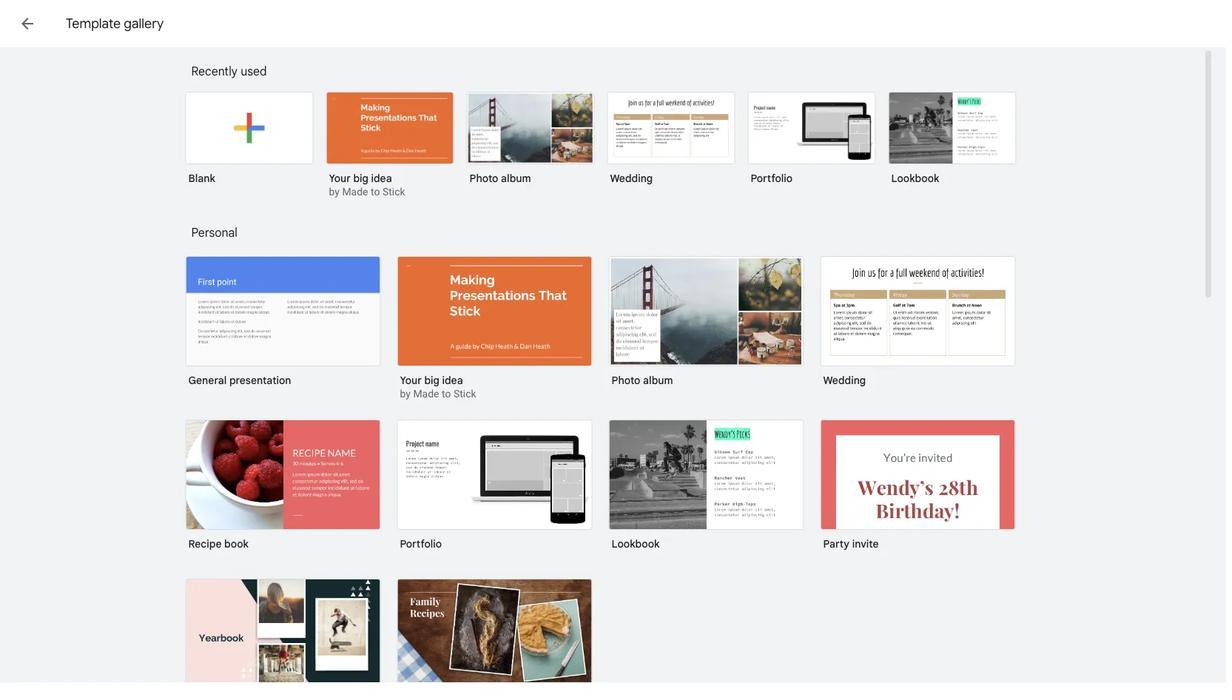 Task type: vqa. For each thing, say whether or not it's contained in the screenshot.
bottommost Photo
yes



Task type: describe. For each thing, give the bounding box(es) containing it.
2 option from the left
[[397, 579, 592, 683]]

1 option from the left
[[185, 579, 381, 683]]

your big idea by made to stick for personal
[[400, 374, 476, 400]]

stick for recently used
[[383, 186, 405, 198]]

your big idea by made to stick for recently used
[[329, 172, 405, 198]]

presentation
[[229, 374, 291, 387]]

idea for personal
[[442, 374, 463, 387]]

wedding for recently used
[[610, 172, 653, 185]]

book
[[224, 537, 249, 550]]

stick for personal
[[454, 388, 476, 400]]

to for personal
[[442, 388, 451, 400]]

recently used list box
[[185, 89, 1037, 218]]

idea for recently used
[[371, 172, 392, 185]]

made for personal
[[413, 388, 439, 400]]

1 horizontal spatial lookbook option
[[889, 92, 1017, 195]]

your big idea option for personal
[[397, 256, 592, 402]]

to for recently used
[[371, 186, 380, 198]]

album for personal
[[643, 374, 673, 387]]

template
[[66, 15, 121, 32]]

general presentation option
[[185, 256, 381, 397]]

recipe book
[[188, 537, 249, 550]]

portfolio for portfolio 'option' inside personal 'list box'
[[400, 537, 442, 550]]

photo for recently used
[[470, 172, 498, 185]]

choose template dialog dialog
[[0, 0, 1226, 683]]

by for personal
[[400, 388, 411, 400]]

your for personal
[[400, 374, 422, 387]]

blank option
[[185, 92, 313, 195]]

wedding for personal
[[823, 374, 866, 387]]

party invite option
[[820, 420, 1016, 614]]

recipe book option
[[185, 420, 381, 561]]

blank
[[188, 172, 215, 185]]

general
[[188, 374, 227, 387]]

big for personal
[[424, 374, 440, 387]]

photo album for recently used
[[470, 172, 531, 185]]

template gallery
[[66, 15, 164, 32]]

personal list box
[[185, 256, 1037, 683]]

slides
[[83, 14, 124, 34]]

gallery
[[124, 15, 164, 32]]

photo album option for recently used
[[467, 92, 595, 195]]

recipe
[[188, 537, 222, 550]]

by for recently used
[[329, 186, 340, 198]]

party invite
[[823, 537, 879, 550]]

recently
[[191, 64, 238, 78]]



Task type: locate. For each thing, give the bounding box(es) containing it.
invite
[[852, 537, 879, 550]]

0 horizontal spatial made to stick link
[[342, 186, 405, 198]]

your big idea by made to stick inside personal 'list box'
[[400, 374, 476, 400]]

to inside recently used "list box"
[[371, 186, 380, 198]]

1 vertical spatial idea
[[442, 374, 463, 387]]

0 horizontal spatial made
[[342, 186, 368, 198]]

made to stick link inside recently used "list box"
[[342, 186, 405, 198]]

wedding option inside personal 'list box'
[[820, 256, 1016, 397]]

0 horizontal spatial album
[[501, 172, 531, 185]]

0 vertical spatial photo
[[470, 172, 498, 185]]

0 vertical spatial portfolio option
[[748, 92, 876, 195]]

0 horizontal spatial photo album
[[470, 172, 531, 185]]

portfolio option inside recently used "list box"
[[748, 92, 876, 195]]

1 horizontal spatial photo
[[612, 374, 641, 387]]

wedding option
[[607, 92, 735, 195], [820, 256, 1016, 397]]

photo
[[470, 172, 498, 185], [612, 374, 641, 387]]

photo album inside personal 'list box'
[[612, 374, 673, 387]]

used
[[241, 64, 267, 78]]

1 horizontal spatial portfolio option
[[748, 92, 876, 195]]

1 vertical spatial album
[[643, 374, 673, 387]]

made to stick link inside personal 'list box'
[[413, 388, 476, 400]]

0 vertical spatial your
[[329, 172, 351, 185]]

lookbook for the leftmost lookbook option
[[612, 537, 660, 550]]

0 vertical spatial your big idea by made to stick
[[329, 172, 405, 198]]

option
[[185, 579, 381, 683], [397, 579, 592, 683]]

your
[[329, 172, 351, 185], [400, 374, 422, 387]]

your big idea option for recently used
[[326, 92, 454, 200]]

1 horizontal spatial stick
[[454, 388, 476, 400]]

portfolio option inside personal 'list box'
[[397, 420, 592, 561]]

0 horizontal spatial portfolio
[[400, 537, 442, 550]]

photo for personal
[[612, 374, 641, 387]]

photo inside personal 'list box'
[[612, 374, 641, 387]]

0 horizontal spatial photo album option
[[467, 92, 595, 195]]

made
[[342, 186, 368, 198], [413, 388, 439, 400]]

1 vertical spatial made to stick link
[[413, 388, 476, 400]]

1 vertical spatial by
[[400, 388, 411, 400]]

0 horizontal spatial idea
[[371, 172, 392, 185]]

wedding option inside recently used "list box"
[[607, 92, 735, 195]]

stick
[[383, 186, 405, 198], [454, 388, 476, 400]]

0 horizontal spatial option
[[185, 579, 381, 683]]

0 horizontal spatial wedding
[[610, 172, 653, 185]]

album inside recently used "list box"
[[501, 172, 531, 185]]

0 horizontal spatial wedding option
[[607, 92, 735, 195]]

made to stick link for personal
[[413, 388, 476, 400]]

1 vertical spatial wedding
[[823, 374, 866, 387]]

recently used
[[191, 64, 267, 78]]

0 horizontal spatial portfolio option
[[397, 420, 592, 561]]

0 vertical spatial idea
[[371, 172, 392, 185]]

made to stick link
[[342, 186, 405, 198], [413, 388, 476, 400]]

1 horizontal spatial lookbook
[[891, 172, 940, 185]]

big inside personal 'list box'
[[424, 374, 440, 387]]

0 horizontal spatial photo
[[470, 172, 498, 185]]

wedding inside personal 'list box'
[[823, 374, 866, 387]]

wedding
[[610, 172, 653, 185], [823, 374, 866, 387]]

to inside personal 'list box'
[[442, 388, 451, 400]]

your for recently used
[[329, 172, 351, 185]]

1 horizontal spatial by
[[400, 388, 411, 400]]

your big idea option inside recently used "list box"
[[326, 92, 454, 200]]

made inside recently used "list box"
[[342, 186, 368, 198]]

photo album option for personal
[[609, 256, 804, 397]]

stick inside recently used "list box"
[[383, 186, 405, 198]]

0 horizontal spatial big
[[353, 172, 368, 185]]

1 vertical spatial photo album option
[[609, 256, 804, 397]]

1 horizontal spatial made to stick link
[[413, 388, 476, 400]]

0 vertical spatial photo album option
[[467, 92, 595, 195]]

by
[[329, 186, 340, 198], [400, 388, 411, 400]]

personal
[[191, 225, 238, 240]]

0 horizontal spatial lookbook option
[[609, 420, 804, 561]]

0 vertical spatial lookbook
[[891, 172, 940, 185]]

0 vertical spatial big
[[353, 172, 368, 185]]

1 vertical spatial stick
[[454, 388, 476, 400]]

1 horizontal spatial wedding option
[[820, 256, 1016, 397]]

your big idea by made to stick
[[329, 172, 405, 198], [400, 374, 476, 400]]

portfolio for portfolio 'option' inside recently used "list box"
[[751, 172, 793, 185]]

made for recently used
[[342, 186, 368, 198]]

album for recently used
[[501, 172, 531, 185]]

1 vertical spatial lookbook
[[612, 537, 660, 550]]

portfolio inside personal 'list box'
[[400, 537, 442, 550]]

1 horizontal spatial to
[[442, 388, 451, 400]]

general presentation
[[188, 374, 291, 387]]

1 vertical spatial portfolio option
[[397, 420, 592, 561]]

your inside recently used "list box"
[[329, 172, 351, 185]]

1 vertical spatial big
[[424, 374, 440, 387]]

idea inside recently used "list box"
[[371, 172, 392, 185]]

your inside personal 'list box'
[[400, 374, 422, 387]]

idea
[[371, 172, 392, 185], [442, 374, 463, 387]]

idea inside personal 'list box'
[[442, 374, 463, 387]]

wedding inside recently used "list box"
[[610, 172, 653, 185]]

0 vertical spatial stick
[[383, 186, 405, 198]]

photo album option
[[467, 92, 595, 195], [609, 256, 804, 397]]

lookbook inside recently used "list box"
[[891, 172, 940, 185]]

photo album for personal
[[612, 374, 673, 387]]

1 horizontal spatial big
[[424, 374, 440, 387]]

0 vertical spatial lookbook option
[[889, 92, 1017, 195]]

1 horizontal spatial portfolio
[[751, 172, 793, 185]]

photo album
[[470, 172, 531, 185], [612, 374, 673, 387]]

portfolio inside recently used "list box"
[[751, 172, 793, 185]]

your big idea by made to stick inside recently used "list box"
[[329, 172, 405, 198]]

portfolio
[[751, 172, 793, 185], [400, 537, 442, 550]]

photo album inside recently used "list box"
[[470, 172, 531, 185]]

wedding option for personal
[[820, 256, 1016, 397]]

0 vertical spatial portfolio
[[751, 172, 793, 185]]

0 horizontal spatial to
[[371, 186, 380, 198]]

lookbook
[[891, 172, 940, 185], [612, 537, 660, 550]]

1 vertical spatial your big idea option
[[397, 256, 592, 402]]

0 vertical spatial to
[[371, 186, 380, 198]]

party
[[823, 537, 850, 550]]

1 vertical spatial wedding option
[[820, 256, 1016, 397]]

big for recently used
[[353, 172, 368, 185]]

photo inside recently used "list box"
[[470, 172, 498, 185]]

album
[[501, 172, 531, 185], [643, 374, 673, 387]]

your big idea option
[[326, 92, 454, 200], [397, 256, 592, 402]]

0 vertical spatial wedding option
[[607, 92, 735, 195]]

0 vertical spatial your big idea option
[[326, 92, 454, 200]]

1 horizontal spatial idea
[[442, 374, 463, 387]]

1 vertical spatial made
[[413, 388, 439, 400]]

1 vertical spatial portfolio
[[400, 537, 442, 550]]

0 vertical spatial by
[[329, 186, 340, 198]]

1 horizontal spatial your
[[400, 374, 422, 387]]

lookbook inside personal 'list box'
[[612, 537, 660, 550]]

1 vertical spatial your big idea by made to stick
[[400, 374, 476, 400]]

1 horizontal spatial option
[[397, 579, 592, 683]]

0 horizontal spatial lookbook
[[612, 537, 660, 550]]

wedding option for recently used
[[607, 92, 735, 195]]

by inside personal 'list box'
[[400, 388, 411, 400]]

0 vertical spatial wedding
[[610, 172, 653, 185]]

1 vertical spatial to
[[442, 388, 451, 400]]

by inside recently used "list box"
[[329, 186, 340, 198]]

0 horizontal spatial stick
[[383, 186, 405, 198]]

1 horizontal spatial photo album option
[[609, 256, 804, 397]]

0 vertical spatial album
[[501, 172, 531, 185]]

made to stick link for recently used
[[342, 186, 405, 198]]

stick inside personal 'list box'
[[454, 388, 476, 400]]

0 horizontal spatial your
[[329, 172, 351, 185]]

1 vertical spatial lookbook option
[[609, 420, 804, 561]]

1 horizontal spatial album
[[643, 374, 673, 387]]

lookbook for lookbook option to the right
[[891, 172, 940, 185]]

0 vertical spatial made
[[342, 186, 368, 198]]

made inside personal 'list box'
[[413, 388, 439, 400]]

1 horizontal spatial wedding
[[823, 374, 866, 387]]

big
[[353, 172, 368, 185], [424, 374, 440, 387]]

1 horizontal spatial photo album
[[612, 374, 673, 387]]

lookbook option
[[889, 92, 1017, 195], [609, 420, 804, 561]]

1 horizontal spatial made
[[413, 388, 439, 400]]

0 horizontal spatial by
[[329, 186, 340, 198]]

album inside personal 'list box'
[[643, 374, 673, 387]]

slides link
[[47, 9, 124, 41]]

0 vertical spatial made to stick link
[[342, 186, 405, 198]]

0 vertical spatial photo album
[[470, 172, 531, 185]]

big inside recently used "list box"
[[353, 172, 368, 185]]

1 vertical spatial photo album
[[612, 374, 673, 387]]

portfolio option
[[748, 92, 876, 195], [397, 420, 592, 561]]

1 vertical spatial your
[[400, 374, 422, 387]]

to
[[371, 186, 380, 198], [442, 388, 451, 400]]

1 vertical spatial photo
[[612, 374, 641, 387]]



